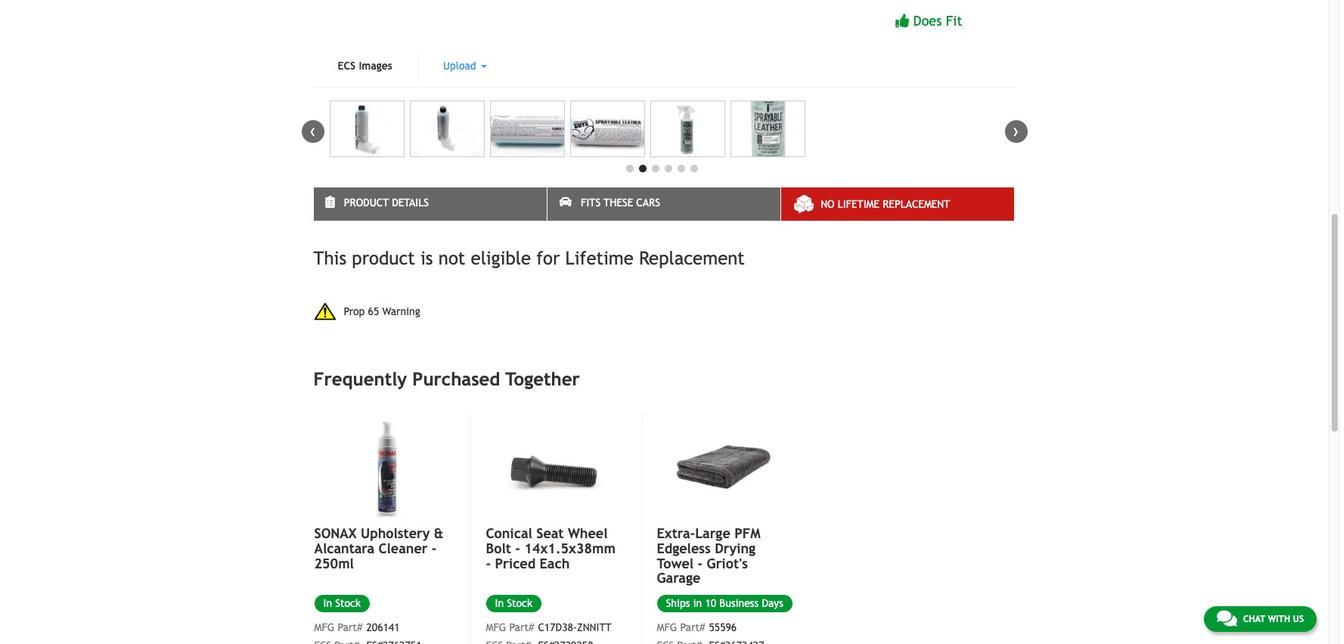 Task type: vqa. For each thing, say whether or not it's contained in the screenshot.
The Thumbs Up IMAGE
yes



Task type: locate. For each thing, give the bounding box(es) containing it.
no lifetime replacement link
[[782, 188, 1015, 221]]

1 part# from the left
[[338, 622, 363, 634]]

1 in stock from the left
[[323, 598, 361, 610]]

stock up mfg part# 206141
[[335, 598, 361, 610]]

in stock up mfg part# 206141
[[323, 598, 361, 610]]

seat
[[537, 526, 564, 542]]

0 horizontal spatial in stock
[[323, 598, 361, 610]]

cars
[[637, 197, 661, 209]]

comments image
[[1217, 610, 1238, 628]]

replacement
[[883, 198, 951, 210], [639, 247, 745, 268]]

frequently purchased together
[[314, 368, 580, 389]]

10
[[706, 598, 717, 610]]

stock up mfg part# c17d38-znnitt
[[507, 598, 533, 610]]

frequently
[[314, 368, 407, 389]]

this
[[314, 247, 347, 268]]

in down priced
[[495, 598, 504, 610]]

part# left 206141
[[338, 622, 363, 634]]

mfg left c17d38-
[[486, 622, 506, 634]]

griot's
[[707, 556, 748, 572]]

2 horizontal spatial part#
[[681, 622, 705, 634]]

3 part# from the left
[[681, 622, 705, 634]]

part# left c17d38-
[[510, 622, 534, 634]]

sonax upholstery & alcantara cleaner - 250ml
[[314, 526, 444, 572]]

1 horizontal spatial part#
[[510, 622, 534, 634]]

in
[[694, 598, 702, 610]]

5 es#2619031 - spi10316 - leather cleaner & conditioner - 16 oz - easily wipe away contaminants without harming your leather with this ph balanced cleaner and conditioner - chemical guys - audi bmw volkswagen mercedes benz mini porsche image from the left
[[650, 101, 726, 157]]

part#
[[338, 622, 363, 634], [510, 622, 534, 634], [681, 622, 705, 634]]

2 mfg from the left
[[486, 622, 506, 634]]

1 horizontal spatial mfg
[[486, 622, 506, 634]]

mfg down the ships
[[657, 622, 677, 634]]

250ml
[[314, 556, 354, 572]]

- right 'towel'
[[698, 556, 703, 572]]

1 in from the left
[[323, 598, 332, 610]]

in stock down priced
[[495, 598, 533, 610]]

0 horizontal spatial stock
[[335, 598, 361, 610]]

-
[[432, 541, 437, 557], [516, 541, 521, 557], [486, 556, 491, 572], [698, 556, 703, 572]]

mfg left 206141
[[314, 622, 335, 634]]

garage
[[657, 571, 701, 587]]

0 vertical spatial lifetime
[[838, 198, 880, 210]]

wheel
[[568, 526, 608, 542]]

prop 65 warning
[[344, 306, 421, 318]]

2 horizontal spatial mfg
[[657, 622, 677, 634]]

- right cleaner
[[432, 541, 437, 557]]

product details link
[[314, 188, 547, 221]]

1 stock from the left
[[335, 598, 361, 610]]

extra-large pfm edgeless drying towel - griot's garage
[[657, 526, 761, 587]]

1 horizontal spatial in
[[495, 598, 504, 610]]

65
[[368, 306, 379, 318]]

›
[[1014, 120, 1020, 141]]

in stock for 250ml
[[323, 598, 361, 610]]

in up mfg part# 206141
[[323, 598, 332, 610]]

lifetime
[[838, 198, 880, 210], [566, 247, 634, 268]]

znnitt
[[577, 622, 612, 634]]

stock
[[335, 598, 361, 610], [507, 598, 533, 610]]

2 in stock from the left
[[495, 598, 533, 610]]

part# for conical seat wheel bolt - 14x1.5x38mm - priced each
[[510, 622, 534, 634]]

extra-
[[657, 526, 696, 542]]

images
[[359, 60, 393, 72]]

sonax upholstery & alcantara cleaner - 250ml image
[[314, 413, 454, 518]]

mfg for extra-large pfm edgeless drying towel - griot's garage
[[657, 622, 677, 634]]

lifetime right no
[[838, 198, 880, 210]]

in
[[323, 598, 332, 610], [495, 598, 504, 610]]

in stock
[[323, 598, 361, 610], [495, 598, 533, 610]]

together
[[506, 368, 580, 389]]

mfg
[[314, 622, 335, 634], [486, 622, 506, 634], [657, 622, 677, 634]]

2 es#2619031 - spi10316 - leather cleaner & conditioner - 16 oz - easily wipe away contaminants without harming your leather with this ph balanced cleaner and conditioner - chemical guys - audi bmw volkswagen mercedes benz mini porsche image from the left
[[410, 101, 485, 157]]

is
[[421, 247, 433, 268]]

chat with us link
[[1205, 607, 1317, 633]]

no
[[821, 198, 835, 210]]

‹ link
[[302, 120, 324, 143]]

‹
[[310, 120, 316, 141]]

0 horizontal spatial replacement
[[639, 247, 745, 268]]

1 mfg from the left
[[314, 622, 335, 634]]

part# for extra-large pfm edgeless drying towel - griot's garage
[[681, 622, 705, 634]]

3 mfg from the left
[[657, 622, 677, 634]]

does
[[914, 13, 942, 29]]

alcantara
[[314, 541, 375, 557]]

2 in from the left
[[495, 598, 504, 610]]

stock for -
[[507, 598, 533, 610]]

upload
[[443, 60, 480, 72]]

in stock for -
[[495, 598, 533, 610]]

does fit
[[914, 13, 963, 29]]

1 vertical spatial lifetime
[[566, 247, 634, 268]]

4 es#2619031 - spi10316 - leather cleaner & conditioner - 16 oz - easily wipe away contaminants without harming your leather with this ph balanced cleaner and conditioner - chemical guys - audi bmw volkswagen mercedes benz mini porsche image from the left
[[570, 101, 645, 157]]

ecs
[[338, 60, 356, 72]]

2 part# from the left
[[510, 622, 534, 634]]

1 horizontal spatial in stock
[[495, 598, 533, 610]]

0 horizontal spatial mfg
[[314, 622, 335, 634]]

0 horizontal spatial part#
[[338, 622, 363, 634]]

conical seat wheel bolt - 14x1.5x38mm - priced each image
[[486, 413, 625, 517]]

1 horizontal spatial stock
[[507, 598, 533, 610]]

mfg for sonax upholstery & alcantara cleaner - 250ml
[[314, 622, 335, 634]]

mfg part# 206141
[[314, 622, 400, 634]]

pfm
[[735, 526, 761, 542]]

in for -
[[495, 598, 504, 610]]

0 horizontal spatial lifetime
[[566, 247, 634, 268]]

14x1.5x38mm
[[525, 541, 616, 557]]

business
[[720, 598, 759, 610]]

0 horizontal spatial in
[[323, 598, 332, 610]]

0 vertical spatial replacement
[[883, 198, 951, 210]]

extra-large pfm edgeless drying towel - griot's garage image
[[657, 413, 796, 517]]

2 stock from the left
[[507, 598, 533, 610]]

ships
[[666, 598, 690, 610]]

- right 'bolt'
[[516, 541, 521, 557]]

lifetime right for
[[566, 247, 634, 268]]

› link
[[1005, 120, 1028, 143]]

bolt
[[486, 541, 511, 557]]

in for 250ml
[[323, 598, 332, 610]]

mfg for conical seat wheel bolt - 14x1.5x38mm - priced each
[[486, 622, 506, 634]]

1 horizontal spatial lifetime
[[838, 198, 880, 210]]

es#2619031 - spi10316 - leather cleaner & conditioner - 16 oz - easily wipe away contaminants without harming your leather with this ph balanced cleaner and conditioner - chemical guys - audi bmw volkswagen mercedes benz mini porsche image
[[330, 101, 405, 157], [410, 101, 485, 157], [490, 101, 565, 157], [570, 101, 645, 157], [650, 101, 726, 157], [731, 101, 806, 157]]

ecs images link
[[314, 51, 417, 81]]

part# down in
[[681, 622, 705, 634]]



Task type: describe. For each thing, give the bounding box(es) containing it.
extra-large pfm edgeless drying towel - griot's garage link
[[657, 526, 796, 587]]

each
[[540, 556, 570, 572]]

thumbs up image
[[896, 14, 910, 27]]

- inside sonax upholstery & alcantara cleaner - 250ml
[[432, 541, 437, 557]]

drying
[[715, 541, 756, 557]]

edgeless
[[657, 541, 711, 557]]

prop
[[344, 306, 365, 318]]

- left priced
[[486, 556, 491, 572]]

warning
[[383, 306, 421, 318]]

fit
[[947, 13, 963, 29]]

product
[[352, 247, 415, 268]]

6 es#2619031 - spi10316 - leather cleaner & conditioner - 16 oz - easily wipe away contaminants without harming your leather with this ph balanced cleaner and conditioner - chemical guys - audi bmw volkswagen mercedes benz mini porsche image from the left
[[731, 101, 806, 157]]

- inside extra-large pfm edgeless drying towel - griot's garage
[[698, 556, 703, 572]]

3 es#2619031 - spi10316 - leather cleaner & conditioner - 16 oz - easily wipe away contaminants without harming your leather with this ph balanced cleaner and conditioner - chemical guys - audi bmw volkswagen mercedes benz mini porsche image from the left
[[490, 101, 565, 157]]

upholstery
[[361, 526, 430, 542]]

fits
[[581, 197, 601, 209]]

ecs images
[[338, 60, 393, 72]]

not
[[439, 247, 466, 268]]

this product is not eligible for lifetime replacement
[[314, 247, 745, 268]]

for
[[537, 247, 560, 268]]

prop 65 warning image
[[314, 303, 336, 321]]

stock for 250ml
[[335, 598, 361, 610]]

mfg part# c17d38-znnitt
[[486, 622, 612, 634]]

days
[[762, 598, 784, 610]]

55596
[[709, 622, 737, 634]]

chat with us
[[1244, 614, 1305, 625]]

us
[[1294, 614, 1305, 625]]

sonax upholstery & alcantara cleaner - 250ml link
[[314, 526, 454, 572]]

1 horizontal spatial replacement
[[883, 198, 951, 210]]

chat
[[1244, 614, 1266, 625]]

purchased
[[413, 368, 500, 389]]

&
[[434, 526, 444, 542]]

conical
[[486, 526, 533, 542]]

eligible
[[471, 247, 531, 268]]

c17d38-
[[538, 622, 577, 634]]

sonax
[[314, 526, 357, 542]]

fits these cars
[[581, 197, 661, 209]]

with
[[1269, 614, 1291, 625]]

these
[[604, 197, 633, 209]]

details
[[392, 197, 429, 209]]

product details
[[344, 197, 429, 209]]

mfg part# 55596
[[657, 622, 737, 634]]

priced
[[495, 556, 536, 572]]

1 vertical spatial replacement
[[639, 247, 745, 268]]

fits these cars link
[[548, 188, 781, 221]]

conical seat wheel bolt - 14x1.5x38mm - priced each
[[486, 526, 616, 572]]

product
[[344, 197, 389, 209]]

large
[[696, 526, 731, 542]]

part# for sonax upholstery & alcantara cleaner - 250ml
[[338, 622, 363, 634]]

upload button
[[419, 51, 511, 81]]

cleaner
[[379, 541, 428, 557]]

206141
[[367, 622, 400, 634]]

towel
[[657, 556, 694, 572]]

ships in 10 business days
[[666, 598, 784, 610]]

no lifetime replacement
[[821, 198, 951, 210]]

conical seat wheel bolt - 14x1.5x38mm - priced each link
[[486, 526, 625, 572]]

1 es#2619031 - spi10316 - leather cleaner & conditioner - 16 oz - easily wipe away contaminants without harming your leather with this ph balanced cleaner and conditioner - chemical guys - audi bmw volkswagen mercedes benz mini porsche image from the left
[[330, 101, 405, 157]]



